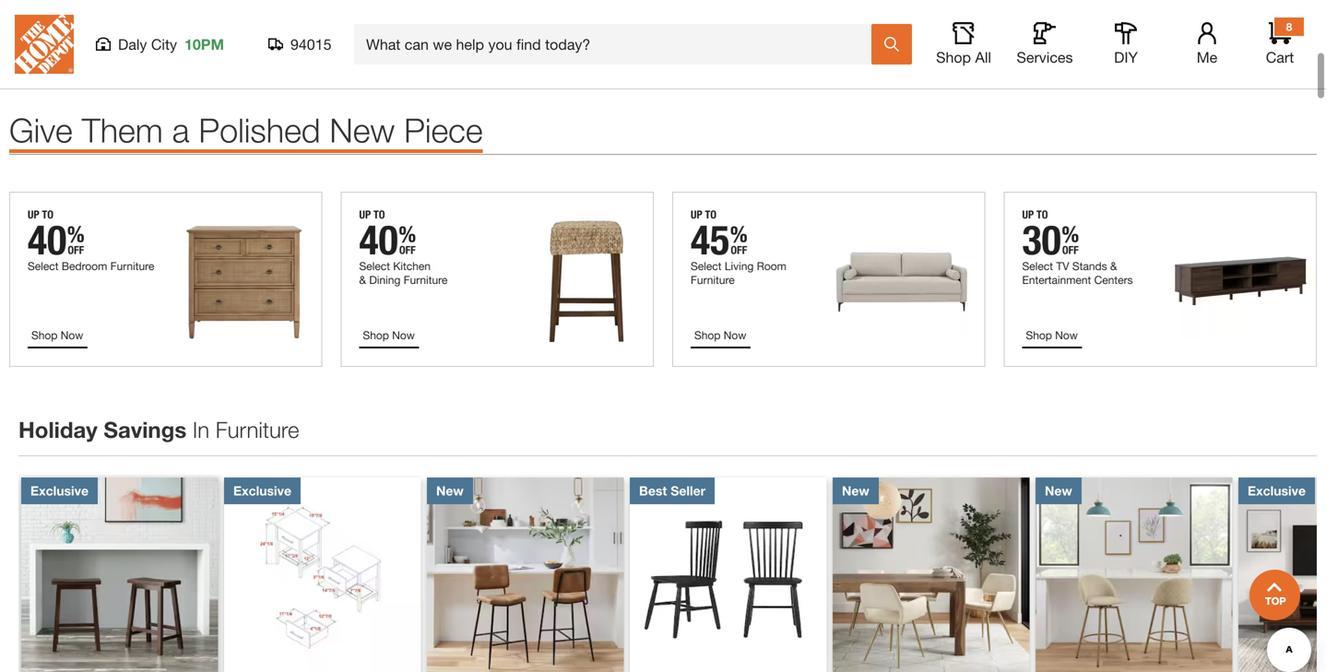 Task type: vqa. For each thing, say whether or not it's contained in the screenshot.
93 in
no



Task type: locate. For each thing, give the bounding box(es) containing it.
What can we help you find today? search field
[[366, 25, 871, 64]]

0 horizontal spatial exclusive
[[30, 483, 89, 498]]

colsted biscuit beige upholstered counter stools with swivel seat (set of 2) image
[[1036, 478, 1232, 672]]

diy
[[1114, 48, 1138, 66]]

holiday savings in furniture
[[18, 416, 299, 443]]

1-drawer white wood set of 2-craftsman nightstands with shelf image
[[224, 478, 421, 672], [224, 478, 421, 672]]

best
[[639, 483, 667, 498]]

montrose velvet upholstered dining chair in ivory with gold metal legs (set of 2) image
[[833, 478, 1030, 672]]

70 in. dark walnut wood modern 2-door storage tv stand fits tvs up to 80 in. image
[[1239, 478, 1326, 672]]

2 horizontal spatial exclusive
[[1248, 483, 1306, 498]]

best seller
[[639, 483, 706, 498]]

1 horizontal spatial exclusive
[[233, 483, 291, 498]]

new for montrose velvet upholstered dining chair in ivory with gold metal legs (set of 2) image
[[842, 483, 869, 498]]

give them a polished new piece
[[9, 110, 483, 149]]

up to 40% off select bedroom furniture image
[[9, 192, 322, 367]]

city
[[151, 36, 177, 53]]

new for blackburn mid-century modern cognac faux leather counter stool with black metal frame (set of 2) image
[[436, 483, 464, 498]]

savings
[[104, 416, 186, 443]]

exclusive
[[30, 483, 89, 498], [233, 483, 291, 498], [1248, 483, 1306, 498]]

94015
[[291, 36, 332, 53]]

1 exclusive from the left
[[30, 483, 89, 498]]

piece
[[404, 110, 483, 149]]

3 exclusive from the left
[[1248, 483, 1306, 498]]

up to 40% off select furniture image
[[18, 0, 1308, 50]]

94015 button
[[268, 35, 332, 53]]

give
[[9, 110, 73, 149]]

new
[[330, 110, 395, 149], [436, 483, 464, 498], [842, 483, 869, 498], [1045, 483, 1072, 498]]



Task type: describe. For each thing, give the bounding box(es) containing it.
blackburn mid-century modern cognac faux leather counter stool with black metal frame (set of 2) image
[[427, 478, 624, 672]]

up to 40% off select kitchen & dining furniture image
[[341, 192, 654, 367]]

new for colsted biscuit beige upholstered counter stools with swivel seat (set of 2) image
[[1045, 483, 1072, 498]]

10pm
[[184, 36, 224, 53]]

shop all
[[936, 48, 991, 66]]

services
[[1017, 48, 1073, 66]]

polished
[[199, 110, 320, 149]]

me button
[[1178, 22, 1237, 66]]

in
[[193, 417, 209, 443]]

a
[[172, 110, 189, 149]]

diy button
[[1097, 22, 1156, 66]]

all
[[975, 48, 991, 66]]

the home depot logo image
[[15, 15, 74, 74]]

8
[[1286, 20, 1292, 33]]

shop all button
[[934, 22, 993, 66]]

up to 30% off select tv stands & entertainment centers image
[[1004, 192, 1317, 367]]

cart 8
[[1266, 20, 1294, 66]]

me
[[1197, 48, 1218, 66]]

black windsor solid wood dining chairs (set of 2) image
[[630, 478, 827, 672]]

daly city 10pm
[[118, 36, 224, 53]]

up to 45% off select living room furniture image
[[672, 192, 985, 367]]

shop
[[936, 48, 971, 66]]

seller
[[671, 483, 706, 498]]

furniture
[[216, 417, 299, 443]]

holiday
[[18, 416, 98, 443]]

daly
[[118, 36, 147, 53]]

2 exclusive from the left
[[233, 483, 291, 498]]

walnut brown finish backless saddle counter stools (set of 2) image
[[21, 478, 218, 672]]

cart
[[1266, 48, 1294, 66]]

services button
[[1015, 22, 1074, 66]]

them
[[82, 110, 163, 149]]



